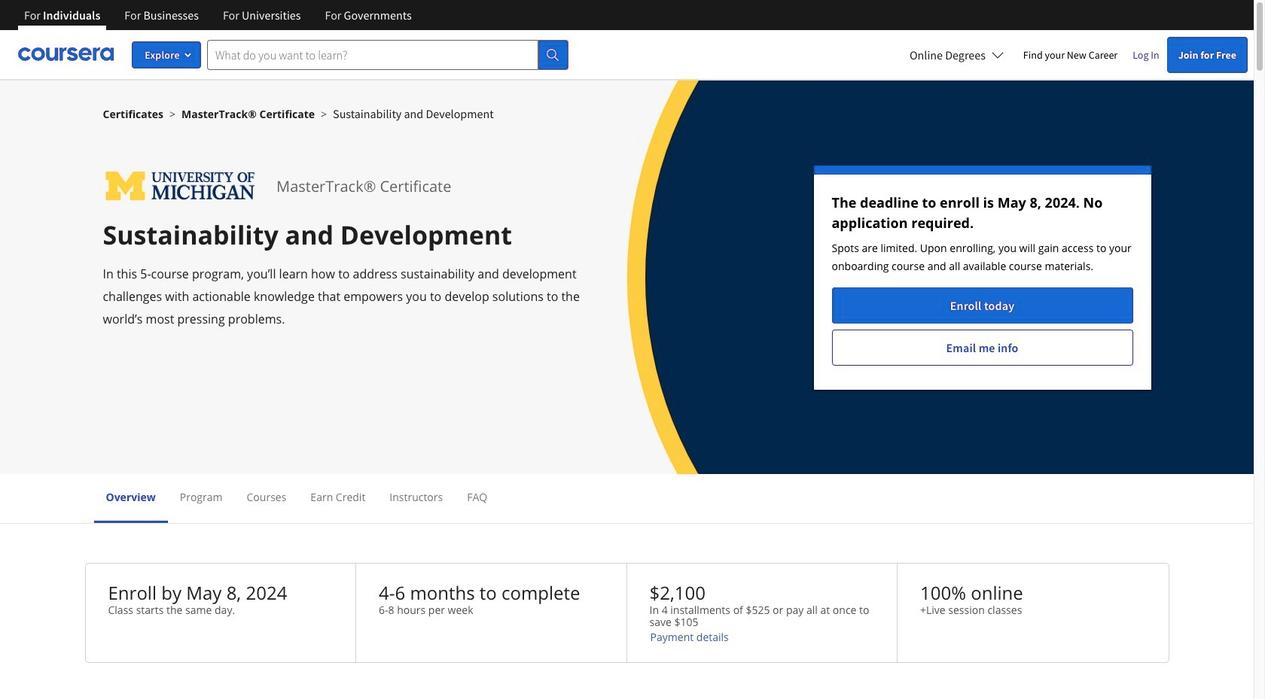 Task type: vqa. For each thing, say whether or not it's contained in the screenshot.
End-
no



Task type: locate. For each thing, give the bounding box(es) containing it.
status
[[814, 166, 1151, 390]]

university of michigan image
[[103, 166, 258, 207]]

What do you want to learn? text field
[[207, 40, 539, 70]]

banner navigation
[[12, 0, 424, 41]]

coursera image
[[18, 42, 114, 66]]

certificate menu element
[[94, 475, 1160, 523]]

None search field
[[207, 40, 569, 70]]



